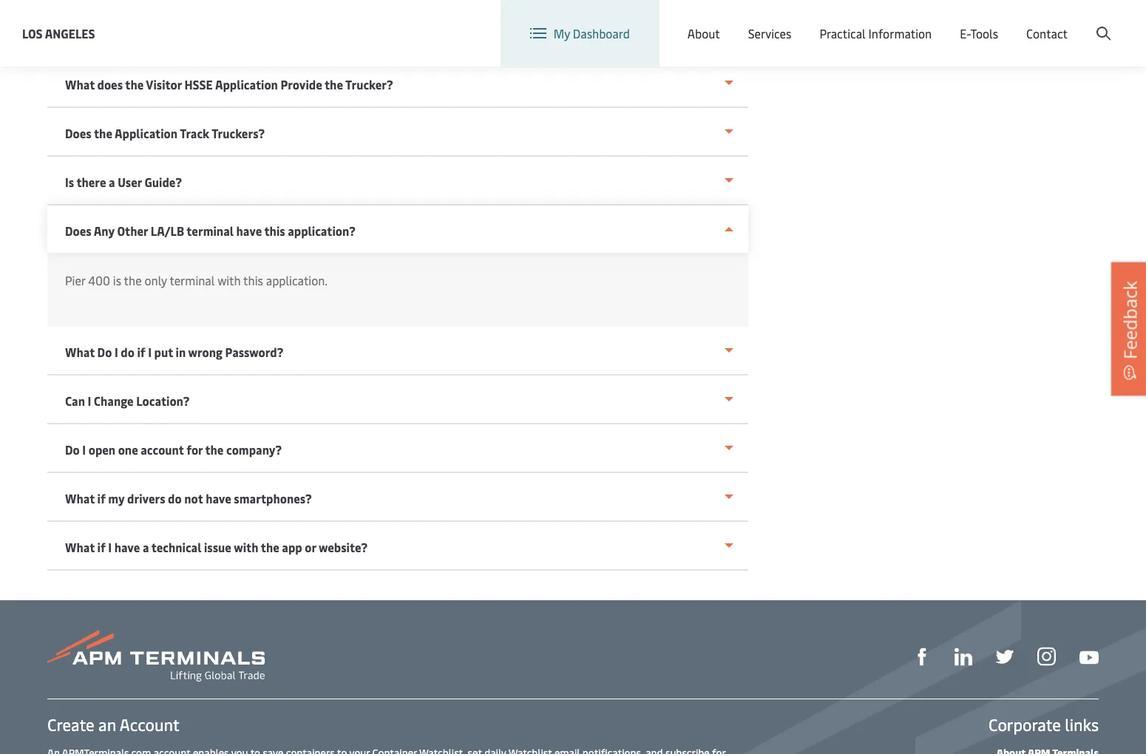 Task type: describe. For each thing, give the bounding box(es) containing it.
information
[[869, 25, 932, 41]]

e-tools button
[[961, 0, 999, 67]]

if inside "dropdown button"
[[137, 344, 145, 360]]

tools
[[971, 25, 999, 41]]

track
[[180, 125, 209, 141]]

what if i have a technical issue with the app or website?
[[65, 540, 368, 556]]

truckers?
[[212, 125, 265, 141]]

hsse
[[185, 77, 213, 92]]

account
[[141, 442, 184, 458]]

location
[[768, 14, 814, 30]]

what for what if my drivers do not have smartphones?
[[65, 491, 95, 507]]

terminal inside dropdown button
[[187, 223, 234, 239]]

is there a user guide?
[[65, 174, 182, 190]]

smartphones?
[[234, 491, 312, 507]]

dashboard
[[573, 25, 630, 41]]

contact button
[[1027, 0, 1068, 67]]

practical
[[820, 25, 866, 41]]

in
[[176, 344, 186, 360]]

fill 44 link
[[997, 646, 1014, 666]]

location?
[[136, 393, 190, 409]]

la/lb
[[151, 223, 184, 239]]

los
[[22, 25, 43, 41]]

the right provide
[[325, 77, 343, 92]]

my dashboard
[[554, 25, 630, 41]]

have inside dropdown button
[[114, 540, 140, 556]]

what if my drivers do not have smartphones?
[[65, 491, 312, 507]]

if for i
[[97, 540, 106, 556]]

the right does
[[125, 77, 144, 92]]

does for does any other la/lb terminal have this application?
[[65, 223, 92, 239]]

an
[[98, 714, 116, 736]]

switch location
[[730, 14, 814, 30]]

i inside can i change location? dropdown button
[[88, 393, 91, 409]]

login / create account link
[[972, 0, 1119, 44]]

los angeles link
[[22, 24, 95, 43]]

is
[[65, 174, 74, 190]]

wrong
[[188, 344, 223, 360]]

linkedin image
[[955, 648, 973, 666]]

the right for
[[205, 442, 224, 458]]

for
[[187, 442, 203, 458]]

only
[[145, 273, 167, 289]]

application?
[[288, 223, 356, 239]]

i inside do i open one account for the company? dropdown button
[[82, 442, 86, 458]]

e-
[[961, 25, 971, 41]]

does the application track truckers?
[[65, 125, 265, 141]]

what if my drivers do not have smartphones? button
[[47, 474, 749, 522]]

not
[[184, 491, 203, 507]]

feedback button
[[1112, 263, 1147, 396]]

0 vertical spatial with
[[218, 273, 241, 289]]

angeles
[[45, 25, 95, 41]]

about
[[688, 25, 720, 41]]

my
[[554, 25, 570, 41]]

password?
[[225, 344, 284, 360]]

one
[[118, 442, 138, 458]]

corporate
[[989, 714, 1062, 736]]

what does the visitor hsse application provide the trucker? button
[[47, 59, 749, 108]]

switch
[[730, 14, 766, 30]]

my dashboard button
[[530, 0, 630, 67]]

global menu
[[861, 14, 929, 30]]

does the application track truckers? button
[[47, 108, 749, 157]]

youtube image
[[1080, 651, 1099, 665]]

pier 400 is the only terminal with this application.
[[65, 273, 328, 289]]

there
[[76, 174, 106, 190]]

apmt footer logo image
[[47, 630, 265, 682]]

switch location button
[[707, 14, 814, 30]]

1 horizontal spatial account
[[1075, 14, 1119, 30]]

is there a user guide? button
[[47, 157, 749, 206]]

you tube link
[[1080, 647, 1099, 665]]

do inside dropdown button
[[65, 442, 80, 458]]

application inside 'dropdown button'
[[215, 77, 278, 92]]

what for what do i do if i put in wrong password?
[[65, 344, 95, 360]]

instagram link
[[1038, 646, 1057, 666]]

practical information button
[[820, 0, 932, 67]]

linkedin__x28_alt_x29__3_ link
[[955, 646, 973, 666]]

if for my
[[97, 491, 106, 507]]

global
[[861, 14, 896, 30]]

is
[[113, 273, 121, 289]]

global menu button
[[829, 0, 944, 44]]

does
[[97, 77, 123, 92]]

change
[[94, 393, 134, 409]]

user
[[118, 174, 142, 190]]

company?
[[226, 442, 282, 458]]

0 horizontal spatial account
[[120, 714, 180, 736]]

website?
[[319, 540, 368, 556]]

with inside dropdown button
[[234, 540, 259, 556]]

does for does the application track truckers?
[[65, 125, 92, 141]]

do i open one account for the company?
[[65, 442, 282, 458]]

the inside dropdown button
[[261, 540, 279, 556]]



Task type: locate. For each thing, give the bounding box(es) containing it.
what inside what if i have a technical issue with the app or website? dropdown button
[[65, 540, 95, 556]]

what does the visitor hsse application provide the trucker?
[[65, 77, 393, 92]]

practical information
[[820, 25, 932, 41]]

0 vertical spatial a
[[109, 174, 115, 190]]

a inside dropdown button
[[109, 174, 115, 190]]

other
[[117, 223, 148, 239]]

with right issue
[[234, 540, 259, 556]]

the down does
[[94, 125, 112, 141]]

the right 'is'
[[124, 273, 142, 289]]

this
[[264, 223, 285, 239], [243, 273, 263, 289]]

application right hsse
[[215, 77, 278, 92]]

create left an
[[47, 714, 94, 736]]

1 vertical spatial application
[[115, 125, 178, 141]]

1 vertical spatial this
[[243, 273, 263, 289]]

can i change location? button
[[47, 376, 749, 425]]

1 horizontal spatial create
[[1038, 14, 1073, 30]]

application left track
[[115, 125, 178, 141]]

0 vertical spatial account
[[1075, 14, 1119, 30]]

a
[[109, 174, 115, 190], [143, 540, 149, 556]]

app
[[282, 540, 302, 556]]

0 vertical spatial does
[[65, 125, 92, 141]]

any
[[94, 223, 115, 239]]

what inside what if my drivers do not have smartphones? dropdown button
[[65, 491, 95, 507]]

2 does from the top
[[65, 223, 92, 239]]

a left "technical"
[[143, 540, 149, 556]]

2 horizontal spatial have
[[236, 223, 262, 239]]

1 does from the top
[[65, 125, 92, 141]]

0 horizontal spatial this
[[243, 273, 263, 289]]

have up pier 400 is the only terminal with this application. at the left of the page
[[236, 223, 262, 239]]

0 vertical spatial application
[[215, 77, 278, 92]]

with
[[218, 273, 241, 289], [234, 540, 259, 556]]

does any other la/lb terminal have this application?
[[65, 223, 356, 239]]

services button
[[749, 0, 792, 67]]

if inside dropdown button
[[97, 491, 106, 507]]

do left put
[[121, 344, 135, 360]]

1 horizontal spatial this
[[264, 223, 285, 239]]

do
[[97, 344, 112, 360], [65, 442, 80, 458]]

1 horizontal spatial do
[[97, 344, 112, 360]]

have left "technical"
[[114, 540, 140, 556]]

does left any
[[65, 223, 92, 239]]

1 vertical spatial if
[[97, 491, 106, 507]]

0 vertical spatial do
[[97, 344, 112, 360]]

feedback
[[1118, 281, 1142, 360]]

do
[[121, 344, 135, 360], [168, 491, 182, 507]]

what for what does the visitor hsse application provide the trucker?
[[65, 77, 95, 92]]

what do i do if i put in wrong password? button
[[47, 327, 749, 376]]

what for what if i have a technical issue with the app or website?
[[65, 540, 95, 556]]

links
[[1066, 714, 1099, 736]]

do left the not
[[168, 491, 182, 507]]

does any other la/lb terminal have this application? button
[[47, 206, 749, 253]]

los angeles
[[22, 25, 95, 41]]

do inside what do i do if i put in wrong password? "dropdown button"
[[121, 344, 135, 360]]

about button
[[688, 0, 720, 67]]

1 vertical spatial do
[[65, 442, 80, 458]]

pier
[[65, 273, 85, 289]]

do i open one account for the company? button
[[47, 425, 749, 474]]

4 what from the top
[[65, 540, 95, 556]]

services
[[749, 25, 792, 41]]

the left app
[[261, 540, 279, 556]]

issue
[[204, 540, 231, 556]]

0 horizontal spatial do
[[65, 442, 80, 458]]

this left application?
[[264, 223, 285, 239]]

application
[[215, 77, 278, 92], [115, 125, 178, 141]]

can i change location?
[[65, 393, 190, 409]]

this inside the does any other la/lb terminal have this application? dropdown button
[[264, 223, 285, 239]]

e-tools
[[961, 25, 999, 41]]

0 vertical spatial if
[[137, 344, 145, 360]]

instagram image
[[1038, 648, 1057, 666]]

2 vertical spatial if
[[97, 540, 106, 556]]

a left user
[[109, 174, 115, 190]]

technical
[[151, 540, 202, 556]]

0 horizontal spatial create
[[47, 714, 94, 736]]

facebook image
[[914, 648, 931, 666]]

0 vertical spatial terminal
[[187, 223, 234, 239]]

this left application.
[[243, 273, 263, 289]]

0 vertical spatial do
[[121, 344, 135, 360]]

shape link
[[914, 646, 931, 666]]

or
[[305, 540, 316, 556]]

1 vertical spatial create
[[47, 714, 94, 736]]

does
[[65, 125, 92, 141], [65, 223, 92, 239]]

0 vertical spatial this
[[264, 223, 285, 239]]

what do i do if i put in wrong password?
[[65, 344, 284, 360]]

account right contact popup button
[[1075, 14, 1119, 30]]

terminal right only
[[170, 273, 215, 289]]

visitor
[[146, 77, 182, 92]]

what
[[65, 77, 95, 92], [65, 344, 95, 360], [65, 491, 95, 507], [65, 540, 95, 556]]

1 vertical spatial does
[[65, 223, 92, 239]]

application.
[[266, 273, 328, 289]]

create
[[1038, 14, 1073, 30], [47, 714, 94, 736]]

1 vertical spatial with
[[234, 540, 259, 556]]

what inside what does the visitor hsse application provide the trucker? 'dropdown button'
[[65, 77, 95, 92]]

contact
[[1027, 25, 1068, 41]]

create right /
[[1038, 14, 1073, 30]]

with down does any other la/lb terminal have this application? on the left top of the page
[[218, 273, 241, 289]]

open
[[89, 442, 115, 458]]

do left open
[[65, 442, 80, 458]]

0 horizontal spatial have
[[114, 540, 140, 556]]

can
[[65, 393, 85, 409]]

trucker?
[[346, 77, 393, 92]]

does up the is
[[65, 125, 92, 141]]

if inside dropdown button
[[97, 540, 106, 556]]

2 what from the top
[[65, 344, 95, 360]]

0 vertical spatial create
[[1038, 14, 1073, 30]]

1 vertical spatial do
[[168, 491, 182, 507]]

menu
[[898, 14, 929, 30]]

guide?
[[145, 174, 182, 190]]

do inside "dropdown button"
[[97, 344, 112, 360]]

login
[[999, 14, 1028, 30]]

2 vertical spatial have
[[114, 540, 140, 556]]

account
[[1075, 14, 1119, 30], [120, 714, 180, 736]]

1 vertical spatial have
[[206, 491, 231, 507]]

do inside what if my drivers do not have smartphones? dropdown button
[[168, 491, 182, 507]]

provide
[[281, 77, 322, 92]]

0 horizontal spatial application
[[115, 125, 178, 141]]

create an account
[[47, 714, 180, 736]]

account right an
[[120, 714, 180, 736]]

1 vertical spatial account
[[120, 714, 180, 736]]

1 horizontal spatial application
[[215, 77, 278, 92]]

1 what from the top
[[65, 77, 95, 92]]

put
[[154, 344, 173, 360]]

application inside dropdown button
[[115, 125, 178, 141]]

i inside what if i have a technical issue with the app or website? dropdown button
[[108, 540, 112, 556]]

1 horizontal spatial a
[[143, 540, 149, 556]]

400
[[88, 273, 110, 289]]

a inside dropdown button
[[143, 540, 149, 556]]

login / create account
[[999, 14, 1119, 30]]

0 horizontal spatial do
[[121, 344, 135, 360]]

do up change
[[97, 344, 112, 360]]

terminal
[[187, 223, 234, 239], [170, 273, 215, 289]]

drivers
[[127, 491, 165, 507]]

terminal right la/lb
[[187, 223, 234, 239]]

1 vertical spatial terminal
[[170, 273, 215, 289]]

3 what from the top
[[65, 491, 95, 507]]

what if i have a technical issue with the app or website? button
[[47, 522, 749, 571]]

1 vertical spatial a
[[143, 540, 149, 556]]

1 horizontal spatial have
[[206, 491, 231, 507]]

have right the not
[[206, 491, 231, 507]]

my
[[108, 491, 125, 507]]

1 horizontal spatial do
[[168, 491, 182, 507]]

0 vertical spatial have
[[236, 223, 262, 239]]

if
[[137, 344, 145, 360], [97, 491, 106, 507], [97, 540, 106, 556]]

0 horizontal spatial a
[[109, 174, 115, 190]]

twitter image
[[997, 648, 1014, 666]]

what inside what do i do if i put in wrong password? "dropdown button"
[[65, 344, 95, 360]]



Task type: vqa. For each thing, say whether or not it's contained in the screenshot.
rightmost Application
yes



